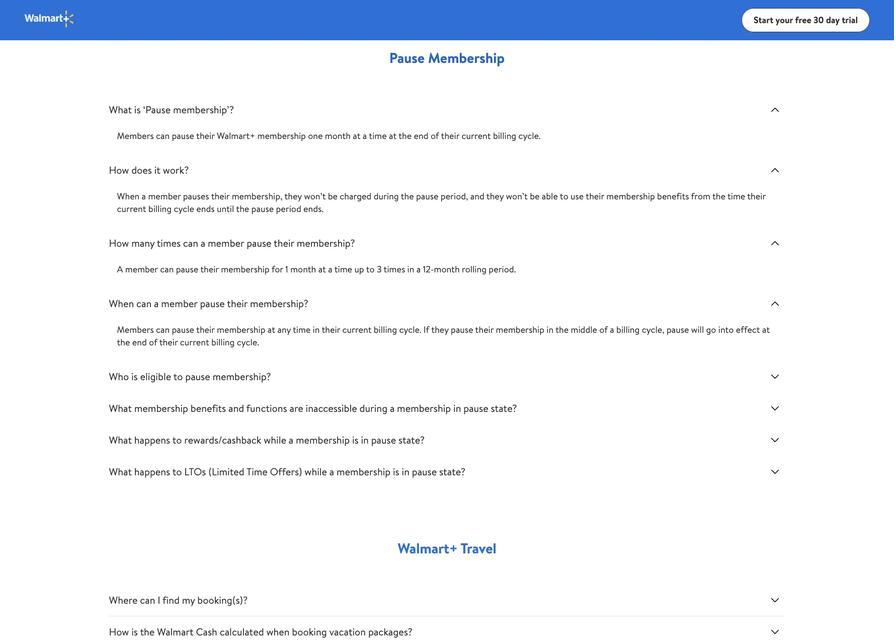 Task type: locate. For each thing, give the bounding box(es) containing it.
a
[[363, 129, 367, 142], [142, 190, 146, 202], [201, 236, 206, 250], [329, 263, 333, 275], [417, 263, 421, 275], [154, 297, 159, 310], [611, 323, 615, 336], [390, 401, 395, 415], [289, 433, 294, 447], [330, 465, 335, 478]]

to
[[560, 190, 569, 202], [367, 263, 375, 275], [174, 370, 183, 383], [173, 433, 182, 447], [173, 465, 182, 478]]

any
[[278, 323, 291, 336]]

1 vertical spatial times
[[384, 263, 406, 275]]

0 horizontal spatial cycle.
[[237, 336, 259, 349]]

be left able
[[530, 190, 540, 202]]

0 vertical spatial state?
[[491, 401, 518, 415]]

in
[[408, 263, 415, 275], [313, 323, 320, 336], [547, 323, 554, 336], [454, 401, 462, 415], [361, 433, 369, 447], [402, 465, 410, 478]]

can for my
[[140, 593, 155, 607]]

0 horizontal spatial state?
[[399, 433, 425, 447]]

0 horizontal spatial while
[[264, 433, 287, 447]]

billing
[[494, 129, 517, 142], [148, 202, 172, 215], [374, 323, 397, 336], [617, 323, 640, 336], [212, 336, 235, 349]]

benefits inside when a member pauses their membership, they won't be charged during the pause period, and they won't be able to use their membership benefits from the time their current billing cycle ends until the pause period ends.
[[658, 190, 690, 202]]

2 happens from the top
[[134, 465, 170, 478]]

for
[[272, 263, 283, 275]]

how down where
[[109, 625, 129, 639]]

how
[[109, 163, 129, 177], [109, 236, 129, 250], [109, 625, 129, 639]]

1 horizontal spatial be
[[530, 190, 540, 202]]

at
[[353, 129, 361, 142], [389, 129, 397, 142], [319, 263, 326, 275], [268, 323, 276, 336], [763, 323, 771, 336]]

can for walmart+
[[156, 129, 170, 142]]

state?
[[491, 401, 518, 415], [399, 433, 425, 447], [440, 465, 466, 478]]

can for pause
[[137, 297, 152, 310]]

and right period,
[[471, 190, 485, 202]]

3
[[377, 263, 382, 275]]

2 horizontal spatial they
[[487, 190, 504, 202]]

(limited
[[209, 465, 245, 478]]

1 horizontal spatial benefits
[[658, 190, 690, 202]]

members inside members can pause their membership at any time in their current billing cycle. if they pause their membership in the middle of a billing cycle, pause will go into effect at the end of their current billing cycle.
[[117, 323, 154, 336]]

4 what from the top
[[109, 465, 132, 478]]

while down functions at the bottom left
[[264, 433, 287, 447]]

2 horizontal spatial state?
[[491, 401, 518, 415]]

what
[[109, 103, 132, 116], [109, 401, 132, 415], [109, 433, 132, 447], [109, 465, 132, 478]]

1 vertical spatial members
[[117, 323, 154, 336]]

month right the 1 at the top left of page
[[291, 263, 316, 275]]

members for is
[[117, 129, 154, 142]]

0 vertical spatial how
[[109, 163, 129, 177]]

a
[[117, 263, 123, 275]]

during right charged
[[374, 190, 399, 202]]

be
[[328, 190, 338, 202], [530, 190, 540, 202]]

charged
[[340, 190, 372, 202]]

1 vertical spatial how
[[109, 236, 129, 250]]

during inside when a member pauses their membership, they won't be charged during the pause period, and they won't be able to use their membership benefits from the time their current billing cycle ends until the pause period ends.
[[374, 190, 399, 202]]

1 horizontal spatial won't
[[506, 190, 528, 202]]

30
[[814, 13, 825, 26]]

when down the does
[[117, 190, 140, 202]]

0 vertical spatial times
[[157, 236, 181, 250]]

members
[[117, 129, 154, 142], [117, 323, 154, 336]]

2 vertical spatial how
[[109, 625, 129, 639]]

what for what happens to ltos (limited time offers) while a membership is in pause state?
[[109, 465, 132, 478]]

booking
[[292, 625, 327, 639]]

2 what from the top
[[109, 401, 132, 415]]

membership
[[258, 129, 306, 142], [607, 190, 656, 202], [221, 263, 270, 275], [217, 323, 266, 336], [496, 323, 545, 336], [134, 401, 188, 415], [397, 401, 451, 415], [296, 433, 350, 447], [337, 465, 391, 478]]

1 horizontal spatial month
[[325, 129, 351, 142]]

walmart+
[[217, 129, 255, 142], [398, 538, 458, 558]]

they
[[285, 190, 302, 202], [487, 190, 504, 202], [432, 323, 449, 336]]

1 horizontal spatial and
[[471, 190, 485, 202]]

how left the many
[[109, 236, 129, 250]]

1 members from the top
[[117, 129, 154, 142]]

start
[[754, 13, 774, 26]]

members can pause their walmart+ membership one month at a time at the end of their current billing cycle.
[[117, 129, 541, 142]]

to left rewards/cashback
[[173, 433, 182, 447]]

can inside members can pause their membership at any time in their current billing cycle. if they pause their membership in the middle of a billing cycle, pause will go into effect at the end of their current billing cycle.
[[156, 323, 170, 336]]

period,
[[441, 190, 469, 202]]

when for when can a member pause their membership?
[[109, 297, 134, 310]]

they right the if
[[432, 323, 449, 336]]

0 horizontal spatial benefits
[[191, 401, 226, 415]]

be left charged
[[328, 190, 338, 202]]

0 vertical spatial walmart+
[[217, 129, 255, 142]]

times right 3
[[384, 263, 406, 275]]

and left functions at the bottom left
[[229, 401, 244, 415]]

where can i find my booking(s)?
[[109, 593, 248, 607]]

0 vertical spatial when
[[117, 190, 140, 202]]

period.
[[489, 263, 516, 275]]

times
[[157, 236, 181, 250], [384, 263, 406, 275]]

1 what from the top
[[109, 103, 132, 116]]

members down 'pause
[[117, 129, 154, 142]]

how many times can a member pause their membership? image
[[770, 237, 782, 249]]

what for what is 'pause membership'?
[[109, 103, 132, 116]]

membership'?
[[173, 103, 234, 116]]

3 what from the top
[[109, 433, 132, 447]]

1 how from the top
[[109, 163, 129, 177]]

what happens to rewards/cashback while a membership is in pause state? image
[[770, 434, 782, 446]]

the
[[399, 129, 412, 142], [401, 190, 414, 202], [713, 190, 726, 202], [236, 202, 249, 215], [556, 323, 569, 336], [117, 336, 130, 349], [140, 625, 155, 639]]

during
[[374, 190, 399, 202], [360, 401, 388, 415]]

1 happens from the top
[[134, 433, 170, 447]]

when down 'a'
[[109, 297, 134, 310]]

can
[[156, 129, 170, 142], [183, 236, 198, 250], [160, 263, 174, 275], [137, 297, 152, 310], [156, 323, 170, 336], [140, 593, 155, 607]]

membership? up functions at the bottom left
[[213, 370, 271, 383]]

1 vertical spatial and
[[229, 401, 244, 415]]

who is eligible to pause membership? image
[[770, 371, 782, 383]]

functions
[[247, 401, 287, 415]]

membership? up a member can pause their membership for 1 month at a time up to 3 times in a 12-month rolling period.
[[297, 236, 355, 250]]

is for how is the walmart cash calculated when booking vacation packages?
[[132, 625, 138, 639]]

to left 3
[[367, 263, 375, 275]]

travel
[[461, 538, 497, 558]]

to left use
[[560, 190, 569, 202]]

i
[[158, 593, 160, 607]]

won't left able
[[506, 190, 528, 202]]

won't right period
[[304, 190, 326, 202]]

of
[[431, 129, 439, 142], [600, 323, 608, 336], [149, 336, 158, 349]]

when
[[117, 190, 140, 202], [109, 297, 134, 310]]

members can pause their membership at any time in their current billing cycle. if they pause their membership in the middle of a billing cycle, pause will go into effect at the end of their current billing cycle.
[[117, 323, 771, 349]]

0 vertical spatial and
[[471, 190, 485, 202]]

0 vertical spatial end
[[414, 129, 429, 142]]

membership
[[428, 48, 505, 67]]

membership? up any
[[250, 297, 309, 310]]

0 horizontal spatial times
[[157, 236, 181, 250]]

work?
[[163, 163, 189, 177]]

0 vertical spatial during
[[374, 190, 399, 202]]

member inside when a member pauses their membership, they won't be charged during the pause period, and they won't be able to use their membership benefits from the time their current billing cycle ends until the pause period ends.
[[148, 190, 181, 202]]

to left ltos at the bottom left of page
[[173, 465, 182, 478]]

while right "offers)"
[[305, 465, 327, 478]]

times right the many
[[157, 236, 181, 250]]

1 horizontal spatial end
[[414, 129, 429, 142]]

eligible
[[140, 370, 171, 383]]

what happens to ltos (limited time offers) while a membership is in pause state?
[[109, 465, 466, 478]]

2 how from the top
[[109, 236, 129, 250]]

how for how many times can a member pause their membership?
[[109, 236, 129, 250]]

2 horizontal spatial cycle.
[[519, 129, 541, 142]]

1 horizontal spatial state?
[[440, 465, 466, 478]]

time inside members can pause their membership at any time in their current billing cycle. if they pause their membership in the middle of a billing cycle, pause will go into effect at the end of their current billing cycle.
[[293, 323, 311, 336]]

membership inside when a member pauses their membership, they won't be charged during the pause period, and they won't be able to use their membership benefits from the time their current billing cycle ends until the pause period ends.
[[607, 190, 656, 202]]

0 vertical spatial while
[[264, 433, 287, 447]]

they left ends.
[[285, 190, 302, 202]]

is
[[134, 103, 141, 116], [131, 370, 138, 383], [353, 433, 359, 447], [393, 465, 400, 478], [132, 625, 138, 639]]

1 vertical spatial walmart+
[[398, 538, 458, 558]]

2 vertical spatial state?
[[440, 465, 466, 478]]

1 vertical spatial when
[[109, 297, 134, 310]]

cycle,
[[643, 323, 665, 336]]

their
[[196, 129, 215, 142], [441, 129, 460, 142], [211, 190, 230, 202], [586, 190, 605, 202], [748, 190, 767, 202], [274, 236, 295, 250], [201, 263, 219, 275], [227, 297, 248, 310], [196, 323, 215, 336], [322, 323, 341, 336], [476, 323, 494, 336], [160, 336, 178, 349]]

2 members from the top
[[117, 323, 154, 336]]

membership,
[[232, 190, 283, 202]]

pause
[[390, 48, 425, 67]]

0 vertical spatial benefits
[[658, 190, 690, 202]]

0 vertical spatial happens
[[134, 433, 170, 447]]

1 horizontal spatial they
[[432, 323, 449, 336]]

during right inaccessible
[[360, 401, 388, 415]]

calculated
[[220, 625, 264, 639]]

if
[[424, 323, 430, 336]]

1 vertical spatial end
[[132, 336, 147, 349]]

1 vertical spatial state?
[[399, 433, 425, 447]]

day
[[827, 13, 841, 26]]

month left the rolling
[[434, 263, 460, 275]]

time inside when a member pauses their membership, they won't be charged during the pause period, and they won't be able to use their membership benefits from the time their current billing cycle ends until the pause period ends.
[[728, 190, 746, 202]]

1 vertical spatial membership?
[[250, 297, 309, 310]]

use
[[571, 190, 584, 202]]

when
[[267, 625, 290, 639]]

pause
[[172, 129, 194, 142], [416, 190, 439, 202], [252, 202, 274, 215], [247, 236, 272, 250], [176, 263, 199, 275], [200, 297, 225, 310], [172, 323, 194, 336], [451, 323, 474, 336], [667, 323, 690, 336], [185, 370, 210, 383], [464, 401, 489, 415], [372, 433, 396, 447], [412, 465, 437, 478]]

happens
[[134, 433, 170, 447], [134, 465, 170, 478]]

0 vertical spatial membership?
[[297, 236, 355, 250]]

end
[[414, 129, 429, 142], [132, 336, 147, 349]]

members up "who"
[[117, 323, 154, 336]]

0 horizontal spatial month
[[291, 263, 316, 275]]

vacation
[[330, 625, 366, 639]]

up
[[355, 263, 364, 275]]

benefits up rewards/cashback
[[191, 401, 226, 415]]

3 how from the top
[[109, 625, 129, 639]]

a member can pause their membership for 1 month at a time up to 3 times in a 12-month rolling period.
[[117, 263, 516, 275]]

member
[[148, 190, 181, 202], [208, 236, 244, 250], [125, 263, 158, 275], [161, 297, 198, 310]]

when inside when a member pauses their membership, they won't be charged during the pause period, and they won't be able to use their membership benefits from the time their current billing cycle ends until the pause period ends.
[[117, 190, 140, 202]]

many
[[132, 236, 155, 250]]

1 horizontal spatial times
[[384, 263, 406, 275]]

0 horizontal spatial be
[[328, 190, 338, 202]]

one
[[308, 129, 323, 142]]

benefits left from
[[658, 190, 690, 202]]

1 horizontal spatial while
[[305, 465, 327, 478]]

ltos
[[184, 465, 206, 478]]

rolling
[[462, 263, 487, 275]]

what membership benefits and functions are inaccessible during a membership in pause state?
[[109, 401, 518, 415]]

month right one
[[325, 129, 351, 142]]

what is 'pause membership'?
[[109, 103, 234, 116]]

0 horizontal spatial walmart+
[[217, 129, 255, 142]]

0 horizontal spatial won't
[[304, 190, 326, 202]]

membership?
[[297, 236, 355, 250], [250, 297, 309, 310], [213, 370, 271, 383]]

1 vertical spatial happens
[[134, 465, 170, 478]]

they right period,
[[487, 190, 504, 202]]

and
[[471, 190, 485, 202], [229, 401, 244, 415]]

how left the does
[[109, 163, 129, 177]]

cycle.
[[519, 129, 541, 142], [400, 323, 422, 336], [237, 336, 259, 349]]

0 vertical spatial members
[[117, 129, 154, 142]]

0 horizontal spatial end
[[132, 336, 147, 349]]



Task type: describe. For each thing, give the bounding box(es) containing it.
how does it work? image
[[770, 164, 782, 176]]

where
[[109, 593, 138, 607]]

start your free 30 day trial button
[[742, 8, 871, 32]]

they inside members can pause their membership at any time in their current billing cycle. if they pause their membership in the middle of a billing cycle, pause will go into effect at the end of their current billing cycle.
[[432, 323, 449, 336]]

how for how is the walmart cash calculated when booking vacation packages?
[[109, 625, 129, 639]]

when can a member pause their membership? image
[[770, 298, 782, 310]]

1 vertical spatial during
[[360, 401, 388, 415]]

are
[[290, 401, 304, 415]]

when can a member pause their membership?
[[109, 297, 309, 310]]

members for can
[[117, 323, 154, 336]]

end inside members can pause their membership at any time in their current billing cycle. if they pause their membership in the middle of a billing cycle, pause will go into effect at the end of their current billing cycle.
[[132, 336, 147, 349]]

what happens to ltos (limited time offers) while a membership is in pause state? image
[[770, 466, 782, 478]]

12-
[[423, 263, 434, 275]]

1
[[286, 263, 289, 275]]

0 horizontal spatial of
[[149, 336, 158, 349]]

walmart
[[157, 625, 194, 639]]

free
[[796, 13, 812, 26]]

what membership benefits and functions are inaccessible during a membership in pause state? image
[[770, 402, 782, 415]]

2 horizontal spatial of
[[600, 323, 608, 336]]

1 horizontal spatial walmart+
[[398, 538, 458, 558]]

what happens to rewards/cashback while a membership is in pause state?
[[109, 433, 425, 447]]

who is eligible to pause membership?
[[109, 370, 271, 383]]

how many times can a member pause their membership?
[[109, 236, 355, 250]]

inaccessible
[[306, 401, 357, 415]]

time
[[247, 465, 268, 478]]

is for what is 'pause membership'?
[[134, 103, 141, 116]]

into
[[719, 323, 735, 336]]

offers)
[[270, 465, 302, 478]]

1 horizontal spatial of
[[431, 129, 439, 142]]

cash
[[196, 625, 218, 639]]

2 be from the left
[[530, 190, 540, 202]]

it
[[154, 163, 161, 177]]

2 won't from the left
[[506, 190, 528, 202]]

cycle
[[174, 202, 194, 215]]

where can i find my booking(s)? image
[[770, 594, 782, 606]]

to right eligible
[[174, 370, 183, 383]]

to inside when a member pauses their membership, they won't be charged during the pause period, and they won't be able to use their membership benefits from the time their current billing cycle ends until the pause period ends.
[[560, 190, 569, 202]]

effect
[[737, 323, 761, 336]]

start your free 30 day trial
[[754, 13, 859, 26]]

able
[[542, 190, 558, 202]]

will
[[692, 323, 705, 336]]

how is the walmart cash calculated when booking vacation packages?
[[109, 625, 413, 639]]

my
[[182, 593, 195, 607]]

ends
[[197, 202, 215, 215]]

does
[[132, 163, 152, 177]]

1 vertical spatial benefits
[[191, 401, 226, 415]]

who
[[109, 370, 129, 383]]

what for what happens to rewards/cashback while a membership is in pause state?
[[109, 433, 132, 447]]

and inside when a member pauses their membership, they won't be charged during the pause period, and they won't be able to use their membership benefits from the time their current billing cycle ends until the pause period ends.
[[471, 190, 485, 202]]

how is the walmart cash calculated when booking vacation packages? image
[[770, 626, 782, 638]]

ends.
[[304, 202, 324, 215]]

how does it work?
[[109, 163, 189, 177]]

your
[[776, 13, 794, 26]]

1 won't from the left
[[304, 190, 326, 202]]

period
[[276, 202, 302, 215]]

trial
[[843, 13, 859, 26]]

can for membership
[[156, 323, 170, 336]]

is for who is eligible to pause membership?
[[131, 370, 138, 383]]

2 vertical spatial membership?
[[213, 370, 271, 383]]

when a member pauses their membership, they won't be charged during the pause period, and they won't be able to use their membership benefits from the time their current billing cycle ends until the pause period ends.
[[117, 190, 767, 215]]

happens for ltos
[[134, 465, 170, 478]]

billing inside when a member pauses their membership, they won't be charged during the pause period, and they won't be able to use their membership benefits from the time their current billing cycle ends until the pause period ends.
[[148, 202, 172, 215]]

go
[[707, 323, 717, 336]]

current inside when a member pauses their membership, they won't be charged during the pause period, and they won't be able to use their membership benefits from the time their current billing cycle ends until the pause period ends.
[[117, 202, 146, 215]]

'pause
[[143, 103, 171, 116]]

what is 'pause membership'? image
[[770, 104, 782, 116]]

1 horizontal spatial cycle.
[[400, 323, 422, 336]]

0 horizontal spatial and
[[229, 401, 244, 415]]

1 vertical spatial while
[[305, 465, 327, 478]]

middle
[[571, 323, 598, 336]]

w+ image
[[24, 10, 75, 28]]

pauses
[[183, 190, 209, 202]]

until
[[217, 202, 234, 215]]

find
[[163, 593, 180, 607]]

from
[[692, 190, 711, 202]]

what for what membership benefits and functions are inaccessible during a membership in pause state?
[[109, 401, 132, 415]]

a inside members can pause their membership at any time in their current billing cycle. if they pause their membership in the middle of a billing cycle, pause will go into effect at the end of their current billing cycle.
[[611, 323, 615, 336]]

1 be from the left
[[328, 190, 338, 202]]

happens for rewards/cashback
[[134, 433, 170, 447]]

when for when a member pauses their membership, they won't be charged during the pause period, and they won't be able to use their membership benefits from the time their current billing cycle ends until the pause period ends.
[[117, 190, 140, 202]]

rewards/cashback
[[184, 433, 262, 447]]

a inside when a member pauses their membership, they won't be charged during the pause period, and they won't be able to use their membership benefits from the time their current billing cycle ends until the pause period ends.
[[142, 190, 146, 202]]

booking(s)?
[[198, 593, 248, 607]]

0 horizontal spatial they
[[285, 190, 302, 202]]

2 horizontal spatial month
[[434, 263, 460, 275]]

how for how does it work?
[[109, 163, 129, 177]]

walmart+ travel
[[398, 538, 497, 558]]

pause membership
[[390, 48, 505, 67]]

packages?
[[369, 625, 413, 639]]



Task type: vqa. For each thing, say whether or not it's contained in the screenshot.


